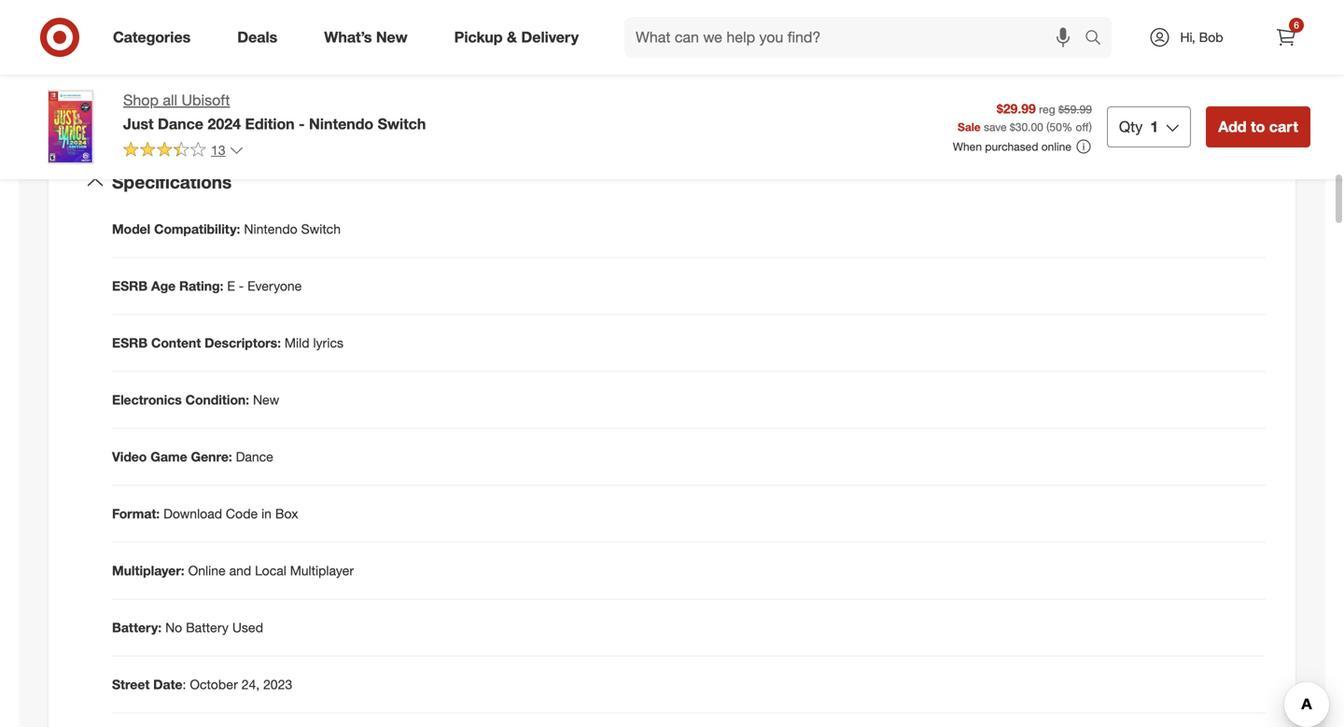 Task type: vqa. For each thing, say whether or not it's contained in the screenshot.
THAT'S
no



Task type: locate. For each thing, give the bounding box(es) containing it.
just left the dance, at right
[[1008, 15, 1033, 31]]

e
[[227, 278, 235, 294]]

nintendo right edition
[[309, 115, 374, 133]]

:
[[183, 677, 186, 693]]

2023 right 24,
[[263, 677, 292, 693]]

13
[[211, 142, 226, 158]]

battery:
[[112, 620, 162, 636]]

- right edition
[[299, 115, 305, 133]]

switch up everyone
[[301, 221, 341, 237]]

or
[[789, 33, 801, 50]]

0 horizontal spatial -
[[239, 278, 244, 294]]

esrb left age
[[112, 278, 148, 294]]

shop all ubisoft just dance 2024 edition - nintendo switch
[[123, 91, 426, 133]]

nintendo up everyone
[[244, 221, 298, 237]]

video game genre: dance
[[112, 449, 274, 465]]

show
[[120, 93, 149, 107]]

switch inside shop all ubisoft just dance 2024 edition - nintendo switch
[[378, 115, 426, 133]]

dance down 'all'
[[158, 115, 204, 133]]

local
[[255, 563, 287, 579]]

ubisoft up other
[[1178, 15, 1220, 31]]

switch down what's new link
[[378, 115, 426, 133]]

show less
[[120, 93, 172, 107]]

and
[[1130, 15, 1152, 31], [229, 563, 251, 579]]

0 vertical spatial -
[[299, 115, 305, 133]]

2 esrb from the top
[[112, 335, 148, 351]]

1
[[1151, 118, 1159, 136]]

-
[[299, 115, 305, 133], [239, 278, 244, 294]]

just down the shop
[[123, 115, 154, 133]]

mild
[[285, 335, 310, 351]]

esrb for esrb content descriptors: mild lyrics
[[112, 335, 148, 351]]

the left us
[[1113, 33, 1132, 50]]

and left local
[[229, 563, 251, 579]]

download
[[164, 506, 222, 522]]

2023
[[718, 15, 747, 31], [263, 677, 292, 693]]

0 vertical spatial 2023
[[718, 15, 747, 31]]

cart
[[1270, 118, 1299, 136]]

what's new
[[324, 28, 408, 46]]

online
[[1042, 140, 1072, 154]]

multiplayer: online and local multiplayer
[[112, 563, 354, 579]]

battery
[[186, 620, 229, 636]]

street date : october 24, 2023
[[112, 677, 292, 693]]

pickup
[[455, 28, 503, 46]]

0 vertical spatial and
[[1130, 15, 1152, 31]]

6
[[1295, 19, 1300, 31]]

ubisoft up "2024"
[[182, 91, 230, 109]]

add to cart
[[1219, 118, 1299, 136]]

dance
[[158, 115, 204, 133], [236, 449, 274, 465]]

compatibility:
[[154, 221, 240, 237]]

0 horizontal spatial the
[[1113, 33, 1132, 50]]

0 vertical spatial switch
[[378, 115, 426, 133]]

1 vertical spatial and
[[229, 563, 251, 579]]

new right 'condition:'
[[253, 392, 279, 408]]

1 horizontal spatial in
[[1099, 33, 1109, 50]]

1 vertical spatial new
[[253, 392, 279, 408]]

qty 1
[[1120, 118, 1159, 136]]

logo
[[1224, 15, 1249, 31]]

in
[[1099, 33, 1109, 50], [262, 506, 272, 522]]

0 vertical spatial dance
[[158, 115, 204, 133]]

1 horizontal spatial nintendo
[[309, 115, 374, 133]]

add to cart button
[[1207, 106, 1311, 148]]

trademarks
[[882, 33, 948, 50]]

nintendo
[[309, 115, 374, 133], [244, 221, 298, 237]]

1 horizontal spatial new
[[376, 28, 408, 46]]

entertainment
[[1013, 33, 1096, 50]]

esrb
[[112, 278, 148, 294], [112, 335, 148, 351]]

ubisoft up registered
[[751, 15, 793, 31]]

0 vertical spatial just
[[1008, 15, 1033, 31]]

genre:
[[191, 449, 232, 465]]

1 vertical spatial nintendo
[[244, 221, 298, 237]]

24,
[[242, 677, 260, 693]]

13 link
[[123, 141, 244, 162]]

dance right genre:
[[236, 449, 274, 465]]

ubisoft inside shop all ubisoft just dance 2024 edition - nintendo switch
[[182, 91, 230, 109]]

unregistered
[[805, 33, 878, 50]]

search button
[[1077, 17, 1122, 62]]

1 vertical spatial the
[[1113, 33, 1132, 50]]

hi,
[[1181, 29, 1196, 45]]

game
[[151, 449, 187, 465]]

1 esrb from the top
[[112, 278, 148, 294]]

reserved.
[[946, 15, 1004, 31]]

- right e
[[239, 278, 244, 294]]

2023 right ©
[[718, 15, 747, 31]]

© 2023 ubisoft entertainment. all rights reserved. just dance, ubisoft, and the ubisoft logo are registered or unregistered trademarks of ubisoft entertainment in the us and/or other countries.
[[704, 15, 1249, 68]]

1 vertical spatial esrb
[[112, 335, 148, 351]]

0 horizontal spatial switch
[[301, 221, 341, 237]]

0 horizontal spatial just
[[123, 115, 154, 133]]

0 vertical spatial the
[[1155, 15, 1174, 31]]

date
[[153, 677, 183, 693]]

30.00
[[1016, 120, 1044, 134]]

0 vertical spatial in
[[1099, 33, 1109, 50]]

0 horizontal spatial 2023
[[263, 677, 292, 693]]

lyrics
[[313, 335, 344, 351]]

esrb left "content"
[[112, 335, 148, 351]]

in left box on the bottom
[[262, 506, 272, 522]]

in down ubisoft,
[[1099, 33, 1109, 50]]

battery: no battery used
[[112, 620, 263, 636]]

1 horizontal spatial just
[[1008, 15, 1033, 31]]

1 horizontal spatial and
[[1130, 15, 1152, 31]]

©
[[704, 15, 715, 31]]

us
[[1135, 33, 1153, 50]]

new right what's
[[376, 28, 408, 46]]

1 horizontal spatial 2023
[[718, 15, 747, 31]]

0 vertical spatial esrb
[[112, 278, 148, 294]]

condition:
[[186, 392, 249, 408]]

the
[[1155, 15, 1174, 31], [1113, 33, 1132, 50]]

just
[[1008, 15, 1033, 31], [123, 115, 154, 133]]

online
[[188, 563, 226, 579]]

no
[[165, 620, 182, 636]]

1 horizontal spatial -
[[299, 115, 305, 133]]

1 vertical spatial just
[[123, 115, 154, 133]]

0 horizontal spatial in
[[262, 506, 272, 522]]

the up and/or
[[1155, 15, 1174, 31]]

0 horizontal spatial and
[[229, 563, 251, 579]]

0 vertical spatial nintendo
[[309, 115, 374, 133]]

1 horizontal spatial dance
[[236, 449, 274, 465]]

hi, bob
[[1181, 29, 1224, 45]]

0 horizontal spatial dance
[[158, 115, 204, 133]]

and up us
[[1130, 15, 1152, 31]]

0 vertical spatial new
[[376, 28, 408, 46]]

1 horizontal spatial switch
[[378, 115, 426, 133]]

october
[[190, 677, 238, 693]]

less
[[152, 93, 172, 107]]

registered
[[726, 33, 785, 50]]

other
[[1199, 33, 1229, 50]]



Task type: describe. For each thing, give the bounding box(es) containing it.
2024
[[208, 115, 241, 133]]

specifications button
[[64, 153, 1281, 212]]

and inside © 2023 ubisoft entertainment. all rights reserved. just dance, ubisoft, and the ubisoft logo are registered or unregistered trademarks of ubisoft entertainment in the us and/or other countries.
[[1130, 15, 1152, 31]]

0 horizontal spatial nintendo
[[244, 221, 298, 237]]

search
[[1077, 30, 1122, 48]]

add
[[1219, 118, 1247, 136]]

used
[[232, 620, 263, 636]]

$
[[1010, 120, 1016, 134]]

nintendo inside shop all ubisoft just dance 2024 edition - nintendo switch
[[309, 115, 374, 133]]

countries.
[[704, 52, 762, 68]]

reg
[[1040, 102, 1056, 116]]

new inside what's new link
[[376, 28, 408, 46]]

rights
[[905, 15, 942, 31]]

ubisoft,
[[1080, 15, 1126, 31]]

multiplayer:
[[112, 563, 185, 579]]

)
[[1090, 120, 1093, 134]]

&
[[507, 28, 517, 46]]

multiplayer
[[290, 563, 354, 579]]

esrb age rating: e - everyone
[[112, 278, 302, 294]]

age
[[151, 278, 176, 294]]

all
[[887, 15, 901, 31]]

off
[[1076, 120, 1090, 134]]

6 link
[[1266, 17, 1308, 58]]

(
[[1047, 120, 1050, 134]]

just inside shop all ubisoft just dance 2024 edition - nintendo switch
[[123, 115, 154, 133]]

purchased
[[986, 140, 1039, 154]]

model compatibility: nintendo switch
[[112, 221, 341, 237]]

shop
[[123, 91, 159, 109]]

video
[[112, 449, 147, 465]]

1 vertical spatial in
[[262, 506, 272, 522]]

dance inside shop all ubisoft just dance 2024 edition - nintendo switch
[[158, 115, 204, 133]]

show less button
[[112, 85, 180, 115]]

content
[[151, 335, 201, 351]]

pickup & delivery link
[[439, 17, 602, 58]]

specifications
[[112, 172, 232, 193]]

in inside © 2023 ubisoft entertainment. all rights reserved. just dance, ubisoft, and the ubisoft logo are registered or unregistered trademarks of ubisoft entertainment in the us and/or other countries.
[[1099, 33, 1109, 50]]

are
[[704, 33, 723, 50]]

and/or
[[1157, 33, 1195, 50]]

entertainment.
[[797, 15, 883, 31]]

deals
[[237, 28, 278, 46]]

when
[[953, 140, 983, 154]]

box
[[275, 506, 298, 522]]

what's
[[324, 28, 372, 46]]

esrb content descriptors: mild lyrics
[[112, 335, 344, 351]]

50
[[1050, 120, 1063, 134]]

descriptors:
[[205, 335, 281, 351]]

to
[[1251, 118, 1266, 136]]

of
[[952, 33, 963, 50]]

What can we help you find? suggestions appear below search field
[[625, 17, 1090, 58]]

deals link
[[222, 17, 301, 58]]

- inside shop all ubisoft just dance 2024 edition - nintendo switch
[[299, 115, 305, 133]]

1 vertical spatial -
[[239, 278, 244, 294]]

1 vertical spatial switch
[[301, 221, 341, 237]]

all
[[163, 91, 178, 109]]

0 horizontal spatial new
[[253, 392, 279, 408]]

save
[[984, 120, 1007, 134]]

%
[[1063, 120, 1073, 134]]

code
[[226, 506, 258, 522]]

qty
[[1120, 118, 1143, 136]]

categories link
[[97, 17, 214, 58]]

$59.99
[[1059, 102, 1093, 116]]

$29.99
[[997, 100, 1037, 117]]

street
[[112, 677, 150, 693]]

ubisoft down the reserved.
[[967, 33, 1009, 50]]

format:
[[112, 506, 160, 522]]

sale
[[958, 120, 981, 134]]

delivery
[[522, 28, 579, 46]]

1 vertical spatial dance
[[236, 449, 274, 465]]

dance,
[[1036, 15, 1077, 31]]

categories
[[113, 28, 191, 46]]

bob
[[1200, 29, 1224, 45]]

image of just dance 2024 edition - nintendo switch image
[[34, 90, 108, 164]]

model
[[112, 221, 151, 237]]

format: download code in box
[[112, 506, 298, 522]]

just inside © 2023 ubisoft entertainment. all rights reserved. just dance, ubisoft, and the ubisoft logo are registered or unregistered trademarks of ubisoft entertainment in the us and/or other countries.
[[1008, 15, 1033, 31]]

electronics condition: new
[[112, 392, 279, 408]]

1 horizontal spatial the
[[1155, 15, 1174, 31]]

everyone
[[248, 278, 302, 294]]

electronics
[[112, 392, 182, 408]]

esrb for esrb age rating: e - everyone
[[112, 278, 148, 294]]

2023 inside © 2023 ubisoft entertainment. all rights reserved. just dance, ubisoft, and the ubisoft logo are registered or unregistered trademarks of ubisoft entertainment in the us and/or other countries.
[[718, 15, 747, 31]]

edition
[[245, 115, 295, 133]]

rating:
[[179, 278, 224, 294]]

what's new link
[[308, 17, 431, 58]]

1 vertical spatial 2023
[[263, 677, 292, 693]]

$29.99 reg $59.99 sale save $ 30.00 ( 50 % off )
[[958, 100, 1093, 134]]



